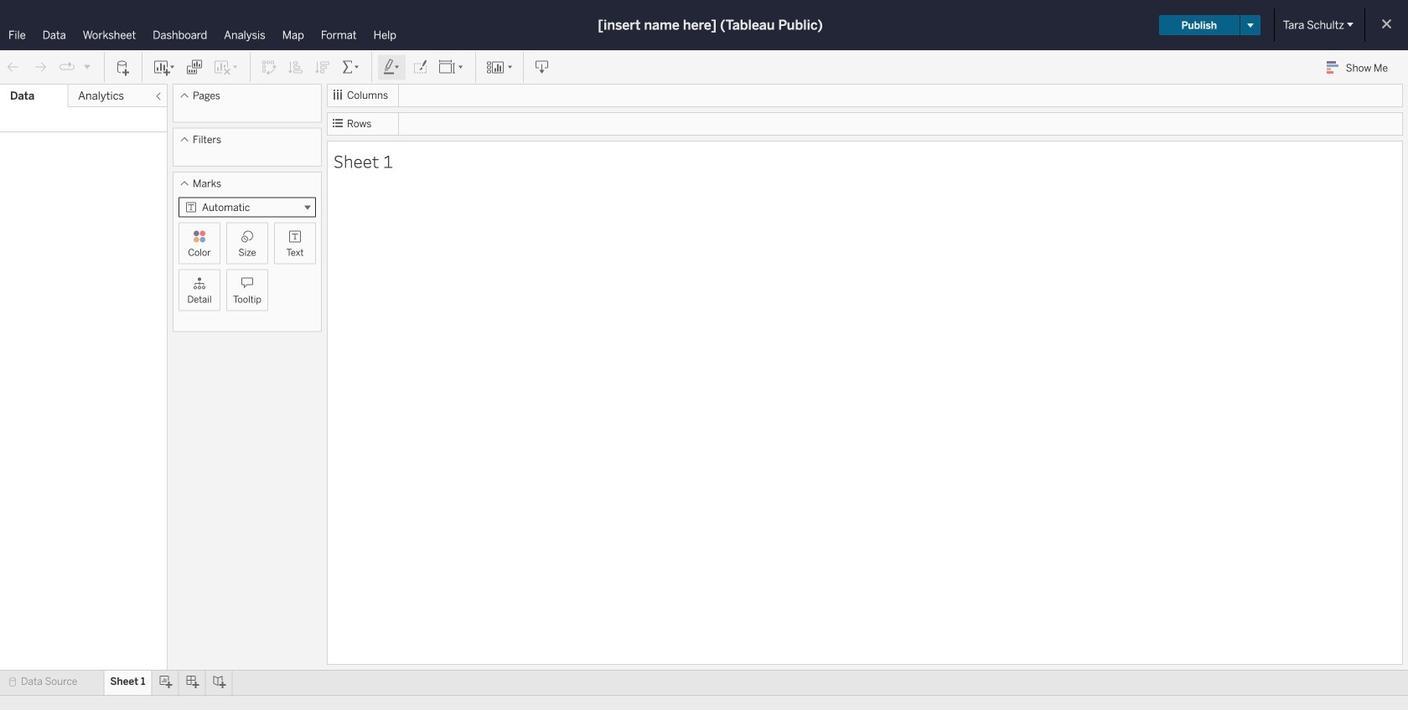 Task type: locate. For each thing, give the bounding box(es) containing it.
swap rows and columns image
[[261, 59, 278, 76]]

sort descending image
[[314, 59, 331, 76]]

replay animation image left new data source icon
[[82, 61, 92, 71]]

undo image
[[5, 59, 22, 76]]

replay animation image
[[59, 59, 75, 76], [82, 61, 92, 71]]

fit image
[[438, 59, 465, 76]]

collapse image
[[153, 91, 163, 101]]

sort ascending image
[[288, 59, 304, 76]]

totals image
[[341, 59, 361, 76]]

format workbook image
[[412, 59, 428, 76]]

redo image
[[32, 59, 49, 76]]

replay animation image right 'redo' image
[[59, 59, 75, 76]]

1 horizontal spatial replay animation image
[[82, 61, 92, 71]]

highlight image
[[382, 59, 402, 76]]



Task type: vqa. For each thing, say whether or not it's contained in the screenshot.
Avatar image for Haley Sutton on the right
no



Task type: describe. For each thing, give the bounding box(es) containing it.
show/hide cards image
[[486, 59, 513, 76]]

new data source image
[[115, 59, 132, 76]]

download image
[[534, 59, 551, 76]]

duplicate image
[[186, 59, 203, 76]]

new worksheet image
[[153, 59, 176, 76]]

0 horizontal spatial replay animation image
[[59, 59, 75, 76]]

clear sheet image
[[213, 59, 240, 76]]



